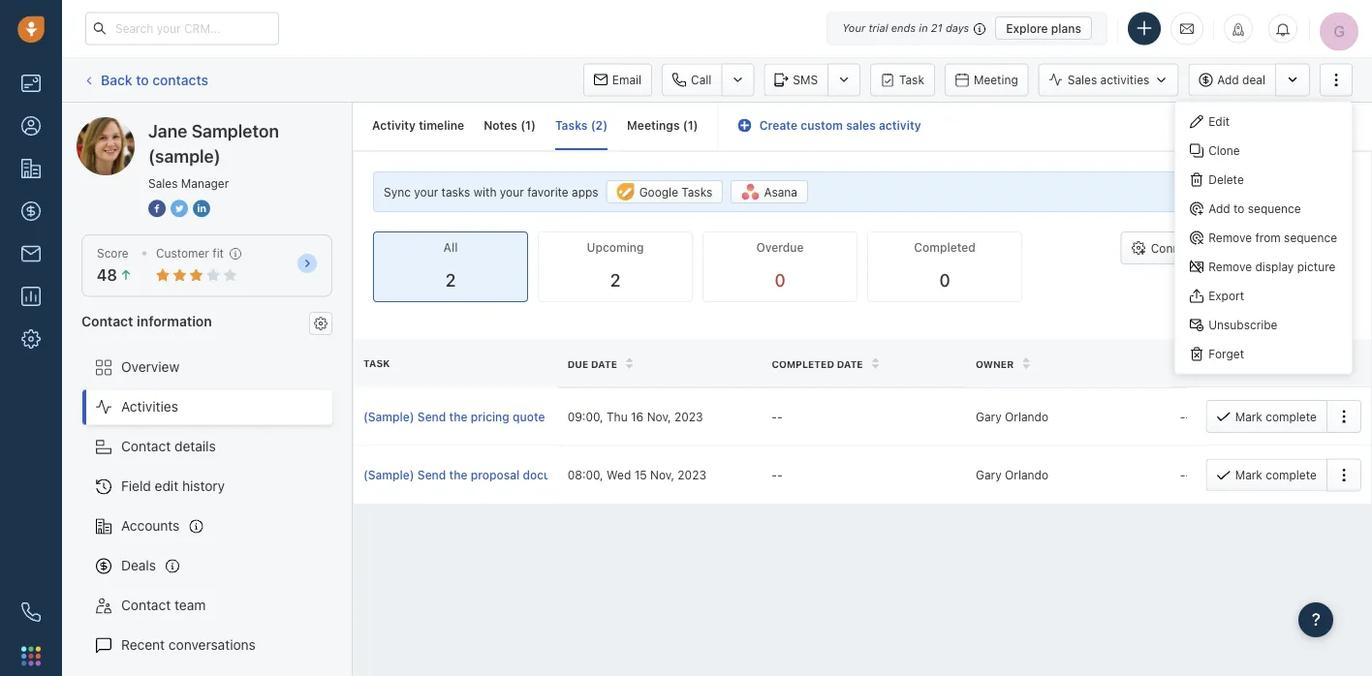 Task type: vqa. For each thing, say whether or not it's contained in the screenshot.


Task type: locate. For each thing, give the bounding box(es) containing it.
1 vertical spatial contact
[[121, 439, 171, 455]]

2 complete from the top
[[1266, 468, 1317, 482]]

2 remove from the top
[[1209, 260, 1252, 274]]

outcome
[[1180, 358, 1232, 370]]

2 mark from the top
[[1235, 468, 1263, 482]]

1 ( from the left
[[521, 119, 525, 132]]

1 gary orlando from the top
[[976, 410, 1049, 424]]

with
[[474, 185, 497, 199]]

contact for contact team
[[121, 597, 171, 613]]

1 right the "notes"
[[525, 119, 531, 132]]

0 vertical spatial gary
[[976, 410, 1002, 424]]

the left pricing
[[449, 410, 467, 424]]

0 vertical spatial add
[[1217, 73, 1239, 87]]

2 horizontal spatial 2
[[610, 270, 620, 291]]

0 vertical spatial complete
[[1266, 410, 1317, 424]]

sales up facebook circled icon
[[148, 176, 178, 190]]

2 for all
[[445, 270, 456, 291]]

( right the meetings
[[683, 119, 688, 132]]

sampleton inside jane sampleton (sample)
[[192, 120, 279, 141]]

1 vertical spatial orlando
[[1005, 468, 1049, 482]]

tasks
[[555, 119, 588, 132], [682, 185, 712, 199]]

(sample) send the pricing quote
[[363, 410, 545, 424]]

1 horizontal spatial jane
[[148, 120, 187, 141]]

0 vertical spatial task
[[899, 73, 924, 87]]

conversations
[[169, 637, 256, 653]]

1 vertical spatial apps
[[1200, 241, 1227, 255]]

sales activities button
[[1039, 63, 1188, 96], [1039, 63, 1179, 96]]

2 orlando from the top
[[1005, 468, 1049, 482]]

sync
[[384, 185, 411, 199]]

0 vertical spatial the
[[449, 410, 467, 424]]

to down delete
[[1234, 202, 1245, 216]]

2 send from the top
[[417, 468, 446, 482]]

1 horizontal spatial 1
[[688, 119, 693, 132]]

2023 for 09:00, thu 16 nov, 2023
[[674, 410, 703, 424]]

activities
[[121, 399, 178, 415]]

create custom sales activity
[[759, 119, 921, 132]]

) down email button on the top left of the page
[[603, 119, 608, 132]]

notes ( 1 )
[[484, 119, 536, 132]]

2 mark complete button from the top
[[1206, 459, 1327, 492]]

jane down back
[[115, 117, 145, 133]]

1 for notes ( 1 )
[[525, 119, 531, 132]]

2 date from the left
[[837, 358, 863, 370]]

1 horizontal spatial task
[[899, 73, 924, 87]]

add for add deal
[[1217, 73, 1239, 87]]

1 vertical spatial the
[[449, 468, 467, 482]]

manager
[[181, 176, 229, 190]]

your
[[842, 22, 866, 34]]

add inside add task button
[[1293, 241, 1315, 255]]

2 vertical spatial add
[[1293, 241, 1315, 255]]

send inside '(sample) send the proposal document' link
[[417, 468, 446, 482]]

activity
[[372, 119, 416, 132]]

2023 right 15
[[678, 468, 706, 482]]

due date
[[568, 358, 617, 370]]

2 0 from the left
[[939, 270, 950, 291]]

contact down the activities
[[121, 439, 171, 455]]

the
[[449, 410, 467, 424], [449, 468, 467, 482]]

1 (sample) from the top
[[363, 410, 414, 424]]

explore
[[1006, 21, 1048, 35]]

) right the "notes"
[[531, 119, 536, 132]]

1 ) from the left
[[531, 119, 536, 132]]

2 down email button on the top left of the page
[[596, 119, 603, 132]]

facebook circled image
[[148, 198, 166, 219]]

phone element
[[12, 593, 50, 632]]

1 horizontal spatial date
[[837, 358, 863, 370]]

) right the meetings
[[693, 119, 698, 132]]

0 vertical spatial orlando
[[1005, 410, 1049, 424]]

nov, right 16
[[647, 410, 671, 424]]

to right back
[[136, 72, 149, 88]]

add down delete
[[1209, 202, 1230, 216]]

deal
[[1242, 73, 1266, 87]]

jane sampleton (sample) down contacts
[[115, 117, 274, 133]]

2 gary from the top
[[976, 468, 1002, 482]]

0 horizontal spatial (
[[521, 119, 525, 132]]

tasks inside google tasks button
[[682, 185, 712, 199]]

nov, for 15
[[650, 468, 674, 482]]

meetings ( 1 )
[[627, 119, 698, 132]]

0 vertical spatial apps
[[572, 185, 599, 199]]

0 horizontal spatial sales
[[148, 176, 178, 190]]

(sample) up "manager"
[[219, 117, 274, 133]]

fit
[[213, 247, 224, 260]]

sales left activities
[[1068, 73, 1097, 87]]

0 vertical spatial (sample)
[[363, 410, 414, 424]]

2 ) from the left
[[603, 119, 608, 132]]

mark complete for 08:00, wed 15 nov, 2023
[[1235, 468, 1317, 482]]

0 horizontal spatial 2
[[445, 270, 456, 291]]

tasks right the notes ( 1 )
[[555, 119, 588, 132]]

1 the from the top
[[449, 410, 467, 424]]

(sample) send the proposal document
[[363, 468, 579, 482]]

0 vertical spatial sales
[[1068, 73, 1097, 87]]

email
[[612, 73, 642, 87]]

0 horizontal spatial 1
[[525, 119, 531, 132]]

0 vertical spatial nov,
[[647, 410, 671, 424]]

send down (sample) send the pricing quote
[[417, 468, 446, 482]]

send left pricing
[[417, 410, 446, 424]]

1 1 from the left
[[525, 119, 531, 132]]

activity timeline
[[372, 119, 464, 132]]

add for add to sequence
[[1209, 202, 1230, 216]]

apps right favorite
[[572, 185, 599, 199]]

0 horizontal spatial your
[[414, 185, 438, 199]]

date for due date
[[591, 358, 617, 370]]

0 vertical spatial completed
[[914, 241, 975, 255]]

your right with
[[500, 185, 524, 199]]

(sample) send the proposal document link
[[363, 466, 579, 484]]

2 down upcoming
[[610, 270, 620, 291]]

create custom sales activity link
[[738, 119, 921, 132]]

gary orlando for 08:00, wed 15 nov, 2023
[[976, 468, 1049, 482]]

mark complete button
[[1206, 400, 1327, 433], [1206, 459, 1327, 492]]

2 mark complete from the top
[[1235, 468, 1317, 482]]

0 vertical spatial 2023
[[674, 410, 703, 424]]

1 vertical spatial completed
[[772, 358, 834, 370]]

(sample) up sales manager
[[148, 145, 221, 166]]

1 vertical spatial tasks
[[682, 185, 712, 199]]

2 down all
[[445, 270, 456, 291]]

task up (sample) send the pricing quote
[[363, 358, 390, 369]]

) for notes ( 1 )
[[531, 119, 536, 132]]

send inside (sample) send the pricing quote link
[[417, 410, 446, 424]]

1 orlando from the top
[[1005, 410, 1049, 424]]

1 right the meetings
[[688, 119, 693, 132]]

0 vertical spatial remove
[[1209, 231, 1252, 245]]

sequence
[[1248, 202, 1301, 216], [1284, 231, 1337, 245]]

deals
[[121, 558, 156, 574]]

0 horizontal spatial task
[[363, 358, 390, 369]]

1 horizontal spatial to
[[1234, 202, 1245, 216]]

add inside 'add deal' button
[[1217, 73, 1239, 87]]

connect apps
[[1151, 241, 1227, 255]]

remove for remove display picture
[[1209, 260, 1252, 274]]

1
[[525, 119, 531, 132], [688, 119, 693, 132]]

add for add task
[[1293, 241, 1315, 255]]

(
[[521, 119, 525, 132], [591, 119, 596, 132], [683, 119, 688, 132]]

1 mark from the top
[[1235, 410, 1263, 424]]

( down email button on the top left of the page
[[591, 119, 596, 132]]

sms
[[793, 73, 818, 87]]

1 date from the left
[[591, 358, 617, 370]]

1 vertical spatial complete
[[1266, 468, 1317, 482]]

the left proposal
[[449, 468, 467, 482]]

sequence up picture
[[1284, 231, 1337, 245]]

2 (sample) from the top
[[363, 468, 414, 482]]

tasks ( 2 )
[[555, 119, 608, 132]]

linkedin circled image
[[193, 198, 210, 219]]

nov, right 15
[[650, 468, 674, 482]]

2 the from the top
[[449, 468, 467, 482]]

1 horizontal spatial tasks
[[682, 185, 712, 199]]

(sample) for (sample) send the pricing quote
[[363, 410, 414, 424]]

remove
[[1209, 231, 1252, 245], [1209, 260, 1252, 274]]

your
[[414, 185, 438, 199], [500, 185, 524, 199]]

from
[[1255, 231, 1281, 245]]

contact
[[81, 313, 133, 329], [121, 439, 171, 455], [121, 597, 171, 613]]

0 vertical spatial sequence
[[1248, 202, 1301, 216]]

3 ( from the left
[[683, 119, 688, 132]]

0 vertical spatial to
[[136, 72, 149, 88]]

orlando for 09:00, thu 16 nov, 2023
[[1005, 410, 1049, 424]]

connect
[[1151, 241, 1197, 255]]

2 horizontal spatial (
[[683, 119, 688, 132]]

2
[[596, 119, 603, 132], [445, 270, 456, 291], [610, 270, 620, 291]]

completed for completed
[[914, 241, 975, 255]]

to for sequence
[[1234, 202, 1245, 216]]

1 horizontal spatial completed
[[914, 241, 975, 255]]

jane down contacts
[[148, 120, 187, 141]]

to
[[136, 72, 149, 88], [1234, 202, 1245, 216]]

add left deal
[[1217, 73, 1239, 87]]

( for notes
[[521, 119, 525, 132]]

team
[[174, 597, 206, 613]]

1 mark complete from the top
[[1235, 410, 1317, 424]]

09:00, thu 16 nov, 2023
[[568, 410, 703, 424]]

0 vertical spatial send
[[417, 410, 446, 424]]

gary orlando
[[976, 410, 1049, 424], [976, 468, 1049, 482]]

2 ( from the left
[[591, 119, 596, 132]]

2 horizontal spatial )
[[693, 119, 698, 132]]

1 vertical spatial mark complete
[[1235, 468, 1317, 482]]

explore plans
[[1006, 21, 1081, 35]]

-
[[772, 410, 777, 424], [777, 410, 783, 424], [1180, 410, 1185, 424], [1185, 410, 1191, 424], [772, 468, 777, 482], [777, 468, 783, 482], [1180, 468, 1185, 482], [1185, 468, 1191, 482]]

complete for 08:00, wed 15 nov, 2023
[[1266, 468, 1317, 482]]

1 vertical spatial send
[[417, 468, 446, 482]]

add up picture
[[1293, 241, 1315, 255]]

0 horizontal spatial to
[[136, 72, 149, 88]]

contact down the 48 on the left top
[[81, 313, 133, 329]]

0 horizontal spatial completed
[[772, 358, 834, 370]]

remove left from
[[1209, 231, 1252, 245]]

recent
[[121, 637, 165, 653]]

0 vertical spatial gary orlando
[[976, 410, 1049, 424]]

1 horizontal spatial your
[[500, 185, 524, 199]]

1 vertical spatial add
[[1209, 202, 1230, 216]]

16
[[631, 410, 644, 424]]

freshworks switcher image
[[21, 647, 41, 666]]

jane sampleton (sample)
[[115, 117, 274, 133], [148, 120, 279, 166]]

1 horizontal spatial sales
[[1068, 73, 1097, 87]]

1 for meetings ( 1 )
[[688, 119, 693, 132]]

1 vertical spatial gary
[[976, 468, 1002, 482]]

the for pricing
[[449, 410, 467, 424]]

sequence for add to sequence
[[1248, 202, 1301, 216]]

1 0 from the left
[[775, 270, 786, 291]]

2 gary orlando from the top
[[976, 468, 1049, 482]]

0 horizontal spatial tasks
[[555, 119, 588, 132]]

0 horizontal spatial jane
[[115, 117, 145, 133]]

owner
[[976, 358, 1014, 370]]

pricing
[[471, 410, 510, 424]]

3 ) from the left
[[693, 119, 698, 132]]

contact details
[[121, 439, 216, 455]]

add deal
[[1217, 73, 1266, 87]]

mark for 08:00, wed 15 nov, 2023
[[1235, 468, 1263, 482]]

1 vertical spatial gary orlando
[[976, 468, 1049, 482]]

1 vertical spatial nov,
[[650, 468, 674, 482]]

1 send from the top
[[417, 410, 446, 424]]

nov,
[[647, 410, 671, 424], [650, 468, 674, 482]]

1 vertical spatial to
[[1234, 202, 1245, 216]]

tasks
[[441, 185, 470, 199]]

48
[[97, 266, 117, 285]]

upcoming
[[587, 241, 644, 255]]

your right sync
[[414, 185, 438, 199]]

0 horizontal spatial date
[[591, 358, 617, 370]]

1 mark complete button from the top
[[1206, 400, 1327, 433]]

complete
[[1266, 410, 1317, 424], [1266, 468, 1317, 482]]

google tasks
[[639, 185, 712, 199]]

0 vertical spatial mark
[[1235, 410, 1263, 424]]

tasks right google
[[682, 185, 712, 199]]

2 vertical spatial contact
[[121, 597, 171, 613]]

1 vertical spatial sequence
[[1284, 231, 1337, 245]]

2023
[[674, 410, 703, 424], [678, 468, 706, 482]]

sequence for remove from sequence
[[1284, 231, 1337, 245]]

to for contacts
[[136, 72, 149, 88]]

0 vertical spatial contact
[[81, 313, 133, 329]]

contact up recent
[[121, 597, 171, 613]]

explore plans link
[[995, 16, 1092, 40]]

1 vertical spatial (sample)
[[363, 468, 414, 482]]

( right the "notes"
[[521, 119, 525, 132]]

add task button
[[1266, 232, 1352, 265]]

0 vertical spatial tasks
[[555, 119, 588, 132]]

1 horizontal spatial )
[[603, 119, 608, 132]]

apps right connect at the top right of page
[[1200, 241, 1227, 255]]

0 horizontal spatial 0
[[775, 270, 786, 291]]

phone image
[[21, 603, 41, 622]]

1 horizontal spatial (
[[591, 119, 596, 132]]

1 vertical spatial mark
[[1235, 468, 1263, 482]]

0 horizontal spatial )
[[531, 119, 536, 132]]

1 horizontal spatial 0
[[939, 270, 950, 291]]

timeline
[[419, 119, 464, 132]]

overdue
[[756, 241, 804, 255]]

2023 right 16
[[674, 410, 703, 424]]

1 vertical spatial (sample)
[[148, 145, 221, 166]]

0 vertical spatial mark complete
[[1235, 410, 1317, 424]]

1 vertical spatial mark complete button
[[1206, 459, 1327, 492]]

1 complete from the top
[[1266, 410, 1317, 424]]

(sample)
[[219, 117, 274, 133], [148, 145, 221, 166]]

sampleton up "manager"
[[192, 120, 279, 141]]

1 remove from the top
[[1209, 231, 1252, 245]]

(sample)
[[363, 410, 414, 424], [363, 468, 414, 482]]

1 vertical spatial remove
[[1209, 260, 1252, 274]]

remove up export
[[1209, 260, 1252, 274]]

sequence up remove from sequence
[[1248, 202, 1301, 216]]

1 gary from the top
[[976, 410, 1002, 424]]

date for completed date
[[837, 358, 863, 370]]

1 vertical spatial sales
[[148, 176, 178, 190]]

0 vertical spatial mark complete button
[[1206, 400, 1327, 433]]

2 1 from the left
[[688, 119, 693, 132]]

task up activity
[[899, 73, 924, 87]]

1 vertical spatial 2023
[[678, 468, 706, 482]]



Task type: describe. For each thing, give the bounding box(es) containing it.
0 for overdue
[[775, 270, 786, 291]]

complete for 09:00, thu 16 nov, 2023
[[1266, 410, 1317, 424]]

asana button
[[731, 180, 808, 204]]

mark complete for 09:00, thu 16 nov, 2023
[[1235, 410, 1317, 424]]

completed for completed date
[[772, 358, 834, 370]]

customer
[[156, 247, 209, 260]]

mng settings image
[[314, 317, 328, 330]]

wed
[[607, 468, 631, 482]]

gary orlando for 09:00, thu 16 nov, 2023
[[976, 410, 1049, 424]]

field
[[121, 478, 151, 494]]

unsubscribe
[[1209, 318, 1278, 332]]

document
[[523, 468, 579, 482]]

twitter circled image
[[171, 198, 188, 219]]

contact information
[[81, 313, 212, 329]]

forget
[[1209, 347, 1244, 361]]

(sample) send the pricing quote link
[[363, 408, 548, 426]]

contact team
[[121, 597, 206, 613]]

call link
[[662, 63, 721, 96]]

notes
[[484, 119, 517, 132]]

task button
[[870, 63, 935, 96]]

remove for remove from sequence
[[1209, 231, 1252, 245]]

trial
[[869, 22, 888, 34]]

1 horizontal spatial 2
[[596, 119, 603, 132]]

mark complete button for 08:00, wed 15 nov, 2023
[[1206, 459, 1327, 492]]

0 for completed
[[939, 270, 950, 291]]

information
[[137, 313, 212, 329]]

google
[[639, 185, 678, 199]]

task
[[1318, 241, 1341, 255]]

1 your from the left
[[414, 185, 438, 199]]

back to contacts
[[101, 72, 208, 88]]

gary for 08:00, wed 15 nov, 2023
[[976, 468, 1002, 482]]

contact for contact details
[[121, 439, 171, 455]]

call button
[[662, 63, 721, 96]]

customer fit
[[156, 247, 224, 260]]

mark complete button for 09:00, thu 16 nov, 2023
[[1206, 400, 1327, 433]]

2 your from the left
[[500, 185, 524, 199]]

quote
[[513, 410, 545, 424]]

nov, for 16
[[647, 410, 671, 424]]

sales manager
[[148, 176, 229, 190]]

delete
[[1209, 173, 1244, 186]]

days
[[946, 22, 969, 34]]

meetings
[[627, 119, 680, 132]]

in
[[919, 22, 928, 34]]

2 for upcoming
[[610, 270, 620, 291]]

back
[[101, 72, 132, 88]]

your trial ends in 21 days
[[842, 22, 969, 34]]

) for meetings ( 1 )
[[693, 119, 698, 132]]

21
[[931, 22, 943, 34]]

08:00, wed 15 nov, 2023
[[568, 468, 706, 482]]

contact for contact information
[[81, 313, 133, 329]]

favorite
[[527, 185, 569, 199]]

call
[[691, 73, 712, 87]]

1 vertical spatial task
[[363, 358, 390, 369]]

remove display picture
[[1209, 260, 1336, 274]]

email image
[[1180, 21, 1194, 37]]

sms button
[[764, 63, 828, 96]]

gary for 09:00, thu 16 nov, 2023
[[976, 410, 1002, 424]]

edit
[[1209, 115, 1230, 128]]

send for proposal
[[417, 468, 446, 482]]

orlando for 08:00, wed 15 nov, 2023
[[1005, 468, 1049, 482]]

Search your CRM... text field
[[85, 12, 279, 45]]

) for tasks ( 2 )
[[603, 119, 608, 132]]

details
[[174, 439, 216, 455]]

0 horizontal spatial apps
[[572, 185, 599, 199]]

0 vertical spatial (sample)
[[219, 117, 274, 133]]

1 horizontal spatial apps
[[1200, 241, 1227, 255]]

due
[[568, 358, 589, 370]]

48 button
[[97, 266, 133, 285]]

15
[[634, 468, 647, 482]]

recent conversations
[[121, 637, 256, 653]]

activities
[[1100, 73, 1150, 87]]

all
[[443, 241, 458, 255]]

activity
[[879, 119, 921, 132]]

history
[[182, 478, 225, 494]]

sales
[[846, 119, 876, 132]]

edit
[[155, 478, 178, 494]]

overview
[[121, 359, 179, 375]]

clone
[[1209, 144, 1240, 157]]

display
[[1255, 260, 1294, 274]]

09:00,
[[568, 410, 603, 424]]

completed date
[[772, 358, 863, 370]]

custom
[[801, 119, 843, 132]]

plans
[[1051, 21, 1081, 35]]

sales for sales manager
[[148, 176, 178, 190]]

field edit history
[[121, 478, 225, 494]]

add task
[[1293, 241, 1341, 255]]

( for tasks
[[591, 119, 596, 132]]

proposal
[[471, 468, 520, 482]]

jane inside jane sampleton (sample)
[[148, 120, 187, 141]]

contacts
[[152, 72, 208, 88]]

create
[[759, 119, 798, 132]]

task inside button
[[899, 73, 924, 87]]

thu
[[607, 410, 628, 424]]

sync your tasks with your favorite apps
[[384, 185, 599, 199]]

sales for sales activities
[[1068, 73, 1097, 87]]

google tasks button
[[606, 180, 723, 204]]

export
[[1209, 289, 1244, 303]]

(sample) for (sample) send the proposal document
[[363, 468, 414, 482]]

2023 for 08:00, wed 15 nov, 2023
[[678, 468, 706, 482]]

ends
[[891, 22, 916, 34]]

send for pricing
[[417, 410, 446, 424]]

the for proposal
[[449, 468, 467, 482]]

meeting button
[[945, 63, 1029, 96]]

back to contacts link
[[81, 65, 209, 95]]

jane sampleton (sample) up "manager"
[[148, 120, 279, 166]]

meeting
[[974, 73, 1018, 87]]

sampleton down contacts
[[149, 117, 216, 133]]

asana
[[764, 185, 797, 199]]

( for meetings
[[683, 119, 688, 132]]

add to sequence
[[1209, 202, 1301, 216]]

email button
[[583, 63, 652, 96]]

score
[[97, 247, 129, 260]]

mark for 09:00, thu 16 nov, 2023
[[1235, 410, 1263, 424]]

add deal button
[[1188, 63, 1275, 96]]



